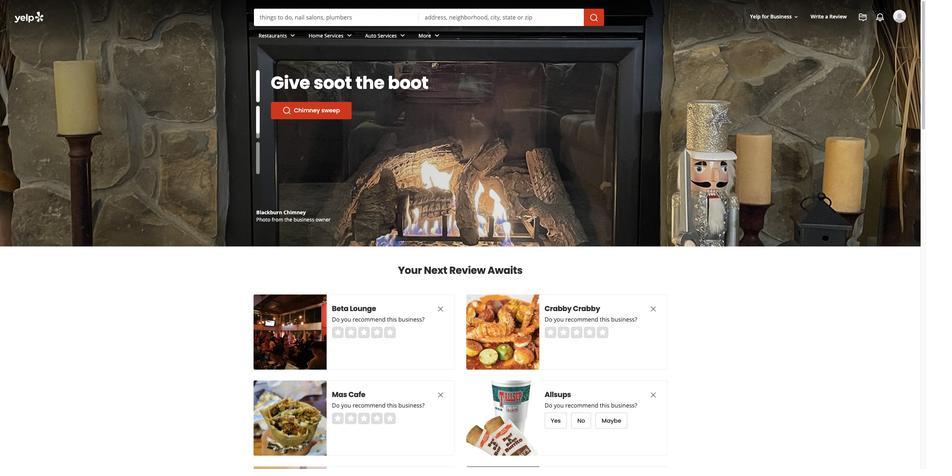 Task type: vqa. For each thing, say whether or not it's contained in the screenshot.
Log In link
no



Task type: locate. For each thing, give the bounding box(es) containing it.
1 vertical spatial the
[[285, 216, 292, 223]]

this
[[387, 316, 397, 324], [600, 316, 610, 324], [387, 402, 397, 410], [600, 402, 610, 410]]

do down beta
[[332, 316, 340, 324]]

none search field containing yelp for business
[[0, 0, 921, 54]]

the
[[356, 71, 385, 95], [285, 216, 292, 223]]

1 24 chevron down v2 image from the left
[[289, 31, 297, 40]]

do you recommend this business? down mas cafe link
[[332, 402, 425, 410]]

beta lounge link
[[332, 304, 423, 314]]

1 horizontal spatial review
[[830, 13, 847, 20]]

maybe button
[[596, 413, 628, 429]]

services left 24 chevron down v2 icon on the top left
[[378, 32, 397, 39]]

recommend
[[353, 316, 386, 324], [566, 316, 599, 324], [353, 402, 386, 410], [566, 402, 599, 410]]

more
[[419, 32, 431, 39]]

this down crabby crabby link
[[600, 316, 610, 324]]

chimney sweep
[[294, 106, 340, 115]]

rating element for lounge
[[332, 327, 396, 339]]

1 horizontal spatial 24 chevron down v2 image
[[345, 31, 354, 40]]

services
[[324, 32, 344, 39], [378, 32, 397, 39]]

2 24 chevron down v2 image from the left
[[345, 31, 354, 40]]

services for auto services
[[378, 32, 397, 39]]

this for lounge
[[387, 316, 397, 324]]

0 vertical spatial the
[[356, 71, 385, 95]]

do you recommend this business? down crabby crabby link
[[545, 316, 637, 324]]

blackburn
[[256, 209, 282, 216]]

recommend down lounge
[[353, 316, 386, 324]]

0 horizontal spatial crabby
[[545, 304, 572, 314]]

review inside user actions element
[[830, 13, 847, 20]]

business? down mas cafe link
[[399, 402, 425, 410]]

auto services
[[365, 32, 397, 39]]

the inside blackburn chimney photo from the business owner
[[285, 216, 292, 223]]

business? down beta lounge link at the left bottom
[[399, 316, 425, 324]]

auto
[[365, 32, 377, 39]]

rating element for crabby
[[545, 327, 609, 339]]

24 chevron down v2 image right more
[[433, 31, 441, 40]]

home services link
[[303, 26, 360, 47]]

2 crabby from the left
[[573, 304, 600, 314]]

do you recommend this business?
[[332, 316, 425, 324], [545, 316, 637, 324], [332, 402, 425, 410], [545, 402, 637, 410]]

select slide image left 24 search v2 icon
[[256, 102, 260, 134]]

you down beta
[[341, 316, 351, 324]]

rating element down cafe
[[332, 413, 396, 425]]

no
[[578, 417, 585, 425]]

24 chevron down v2 image
[[398, 31, 407, 40]]

select slide image left give
[[256, 70, 260, 103]]

mas cafe link
[[332, 390, 423, 400]]

you down mas cafe
[[341, 402, 351, 410]]

1 horizontal spatial the
[[356, 71, 385, 95]]

do down mas
[[332, 402, 340, 410]]

1 horizontal spatial services
[[378, 32, 397, 39]]

recommend down crabby crabby link
[[566, 316, 599, 324]]

give
[[271, 71, 310, 95]]

rating element
[[332, 327, 396, 339], [545, 327, 609, 339], [332, 413, 396, 425]]

Near text field
[[425, 13, 578, 21]]

do you recommend this business? for crabby
[[545, 316, 637, 324]]

2 horizontal spatial 24 chevron down v2 image
[[433, 31, 441, 40]]

24 chevron down v2 image for restaurants
[[289, 31, 297, 40]]

photo of crabby crabby image
[[466, 295, 539, 370]]

next
[[424, 264, 447, 278]]

1 none field from the left
[[260, 13, 413, 21]]

review right 'a'
[[830, 13, 847, 20]]

business? down crabby crabby link
[[611, 316, 637, 324]]

write
[[811, 13, 824, 20]]

photo of carmelina's image
[[254, 467, 327, 470]]

photo
[[256, 216, 270, 223]]

services right home
[[324, 32, 344, 39]]

cafe
[[349, 390, 366, 400]]

none search field inside search box
[[254, 9, 606, 26]]

you down the crabby crabby
[[554, 316, 564, 324]]

your
[[398, 264, 422, 278]]

2 none field from the left
[[425, 13, 578, 21]]

notifications image
[[876, 13, 885, 22]]

maybe
[[602, 417, 621, 425]]

None field
[[260, 13, 413, 21], [425, 13, 578, 21]]

do
[[332, 316, 340, 324], [545, 316, 553, 324], [332, 402, 340, 410], [545, 402, 553, 410]]

awaits
[[488, 264, 523, 278]]

24 chevron down v2 image
[[289, 31, 297, 40], [345, 31, 354, 40], [433, 31, 441, 40]]

give soot the boot
[[271, 71, 429, 95]]

(no rating) image down cafe
[[332, 413, 396, 425]]

1 vertical spatial chimney
[[284, 209, 306, 216]]

24 chevron down v2 image for more
[[433, 31, 441, 40]]

None search field
[[0, 0, 921, 54]]

soot
[[314, 71, 352, 95]]

24 chevron down v2 image left auto
[[345, 31, 354, 40]]

photo of beta lounge image
[[254, 295, 327, 370]]

None search field
[[254, 9, 606, 26]]

this down beta lounge link at the left bottom
[[387, 316, 397, 324]]

select slide image
[[256, 70, 260, 103], [256, 102, 260, 134]]

review for next
[[449, 264, 486, 278]]

no button
[[571, 413, 591, 429]]

0 horizontal spatial the
[[285, 216, 292, 223]]

(no rating) image for lounge
[[332, 327, 396, 339]]

crabby crabby link
[[545, 304, 635, 314]]

review for a
[[830, 13, 847, 20]]

tyler b. image
[[894, 10, 907, 23]]

0 horizontal spatial none field
[[260, 13, 413, 21]]

1 select slide image from the top
[[256, 70, 260, 103]]

(no rating) image down lounge
[[332, 327, 396, 339]]

(no rating) image for crabby
[[545, 327, 609, 339]]

16 chevron down v2 image
[[794, 14, 799, 20]]

do down the crabby crabby
[[545, 316, 553, 324]]

crabby
[[545, 304, 572, 314], [573, 304, 600, 314]]

owner
[[316, 216, 331, 223]]

1 horizontal spatial none field
[[425, 13, 578, 21]]

0 horizontal spatial 24 chevron down v2 image
[[289, 31, 297, 40]]

chimney right 24 search v2 icon
[[294, 106, 320, 115]]

photo of mas cafe image
[[254, 381, 327, 456]]

chimney up business
[[284, 209, 306, 216]]

(no rating) image down the crabby crabby
[[545, 327, 609, 339]]

None radio
[[332, 327, 344, 339], [345, 327, 357, 339], [371, 327, 383, 339], [384, 327, 396, 339], [558, 327, 569, 339], [584, 327, 595, 339], [332, 413, 344, 425], [345, 413, 357, 425], [358, 413, 370, 425], [371, 413, 383, 425], [384, 413, 396, 425], [332, 327, 344, 339], [345, 327, 357, 339], [371, 327, 383, 339], [384, 327, 396, 339], [558, 327, 569, 339], [584, 327, 595, 339], [332, 413, 344, 425], [345, 413, 357, 425], [358, 413, 370, 425], [371, 413, 383, 425], [384, 413, 396, 425]]

review right next
[[449, 264, 486, 278]]

dismiss card image for cafe
[[436, 391, 445, 400]]

this up maybe button
[[600, 402, 610, 410]]

write a review
[[811, 13, 847, 20]]

3 24 chevron down v2 image from the left
[[433, 31, 441, 40]]

none field find
[[260, 13, 413, 21]]

24 chevron down v2 image inside home services link
[[345, 31, 354, 40]]

you
[[341, 316, 351, 324], [554, 316, 564, 324], [341, 402, 351, 410], [554, 402, 564, 410]]

this for crabby
[[600, 316, 610, 324]]

you down allsups
[[554, 402, 564, 410]]

you for mas
[[341, 402, 351, 410]]

chimney
[[294, 106, 320, 115], [284, 209, 306, 216]]

(no rating) image
[[332, 327, 396, 339], [545, 327, 609, 339], [332, 413, 396, 425]]

1 services from the left
[[324, 32, 344, 39]]

services for home services
[[324, 32, 344, 39]]

0 horizontal spatial review
[[449, 264, 486, 278]]

photo of allsups image
[[466, 381, 539, 456]]

rating element down the crabby crabby
[[545, 327, 609, 339]]

24 chevron down v2 image right restaurants
[[289, 31, 297, 40]]

none field near
[[425, 13, 578, 21]]

2 services from the left
[[378, 32, 397, 39]]

0 vertical spatial review
[[830, 13, 847, 20]]

review
[[830, 13, 847, 20], [449, 264, 486, 278]]

business? up maybe button
[[611, 402, 637, 410]]

1 vertical spatial review
[[449, 264, 486, 278]]

do you recommend this business? down beta lounge link at the left bottom
[[332, 316, 425, 324]]

24 chevron down v2 image inside restaurants link
[[289, 31, 297, 40]]

your next review awaits
[[398, 264, 523, 278]]

dismiss card image
[[436, 305, 445, 314], [649, 305, 658, 314], [436, 391, 445, 400], [649, 391, 658, 400]]

(no rating) image for cafe
[[332, 413, 396, 425]]

24 chevron down v2 image inside more "link"
[[433, 31, 441, 40]]

this down mas cafe link
[[387, 402, 397, 410]]

mas cafe
[[332, 390, 366, 400]]

rating element down lounge
[[332, 327, 396, 339]]

None radio
[[358, 327, 370, 339], [545, 327, 556, 339], [571, 327, 582, 339], [597, 327, 609, 339], [358, 327, 370, 339], [545, 327, 556, 339], [571, 327, 582, 339], [597, 327, 609, 339]]

crabby crabby
[[545, 304, 600, 314]]

business?
[[399, 316, 425, 324], [611, 316, 637, 324], [399, 402, 425, 410], [611, 402, 637, 410]]

1 crabby from the left
[[545, 304, 572, 314]]

0 horizontal spatial services
[[324, 32, 344, 39]]

business? for crabby
[[611, 316, 637, 324]]

recommend down allsups link
[[566, 402, 599, 410]]

1 horizontal spatial crabby
[[573, 304, 600, 314]]

yelp for business button
[[748, 10, 802, 23]]

recommend down mas cafe link
[[353, 402, 386, 410]]



Task type: describe. For each thing, give the bounding box(es) containing it.
more link
[[413, 26, 447, 47]]

yelp for business
[[750, 13, 792, 20]]

restaurants
[[259, 32, 287, 39]]

chimney sweep link
[[271, 102, 352, 119]]

do you recommend this business? for cafe
[[332, 402, 425, 410]]

from
[[272, 216, 283, 223]]

write a review link
[[808, 10, 850, 23]]

a
[[826, 13, 829, 20]]

recommend for cafe
[[353, 402, 386, 410]]

24 search v2 image
[[282, 106, 291, 115]]

photo of hope plumbing image
[[466, 467, 539, 470]]

allsups
[[545, 390, 571, 400]]

0 vertical spatial chimney
[[294, 106, 320, 115]]

do for crabby
[[545, 316, 553, 324]]

2 select slide image from the top
[[256, 102, 260, 134]]

dismiss card image for lounge
[[436, 305, 445, 314]]

24 chevron down v2 image for home services
[[345, 31, 354, 40]]

Find text field
[[260, 13, 413, 21]]

search image
[[590, 13, 599, 22]]

blackburn chimney photo from the business owner
[[256, 209, 331, 223]]

recommend for crabby
[[566, 316, 599, 324]]

recommend for lounge
[[353, 316, 386, 324]]

chimney inside blackburn chimney photo from the business owner
[[284, 209, 306, 216]]

dismiss card image for crabby
[[649, 305, 658, 314]]

do for mas
[[332, 402, 340, 410]]

restaurants link
[[253, 26, 303, 47]]

allsups link
[[545, 390, 635, 400]]

do you recommend this business? down allsups link
[[545, 402, 637, 410]]

rating element for cafe
[[332, 413, 396, 425]]

lounge
[[350, 304, 376, 314]]

user actions element
[[745, 9, 917, 54]]

for
[[762, 13, 769, 20]]

business? for cafe
[[399, 402, 425, 410]]

you for beta
[[341, 316, 351, 324]]

projects image
[[859, 13, 867, 22]]

this for cafe
[[387, 402, 397, 410]]

you for crabby
[[554, 316, 564, 324]]

explore banner section banner
[[0, 0, 921, 247]]

beta
[[332, 304, 349, 314]]

home services
[[309, 32, 344, 39]]

do down allsups
[[545, 402, 553, 410]]

do you recommend this business? for lounge
[[332, 316, 425, 324]]

beta lounge
[[332, 304, 376, 314]]

blackburn chimney link
[[256, 209, 306, 216]]

auto services link
[[360, 26, 413, 47]]

yes
[[551, 417, 561, 425]]

yelp
[[750, 13, 761, 20]]

business? for lounge
[[399, 316, 425, 324]]

business
[[771, 13, 792, 20]]

home
[[309, 32, 323, 39]]

mas
[[332, 390, 347, 400]]

sweep
[[321, 106, 340, 115]]

yes button
[[545, 413, 567, 429]]

boot
[[388, 71, 429, 95]]

do for beta
[[332, 316, 340, 324]]

business categories element
[[253, 26, 907, 47]]

business
[[294, 216, 314, 223]]



